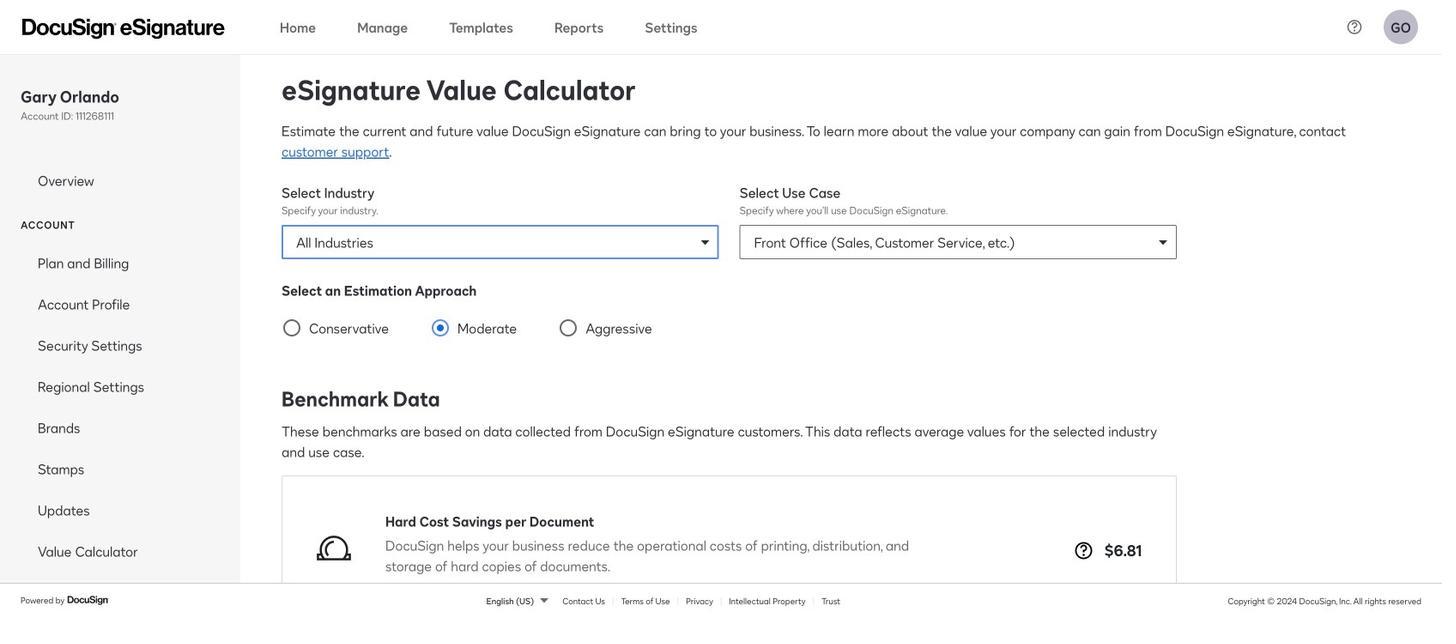 Task type: describe. For each thing, give the bounding box(es) containing it.
hard cost savings per document image
[[317, 531, 351, 565]]



Task type: locate. For each thing, give the bounding box(es) containing it.
docusign agreement cloud ux image
[[22, 18, 225, 39]]

account element
[[0, 242, 240, 572]]

docusign image
[[67, 594, 110, 607]]



Task type: vqa. For each thing, say whether or not it's contained in the screenshot.
Hard Cost Savings per Document icon
yes



